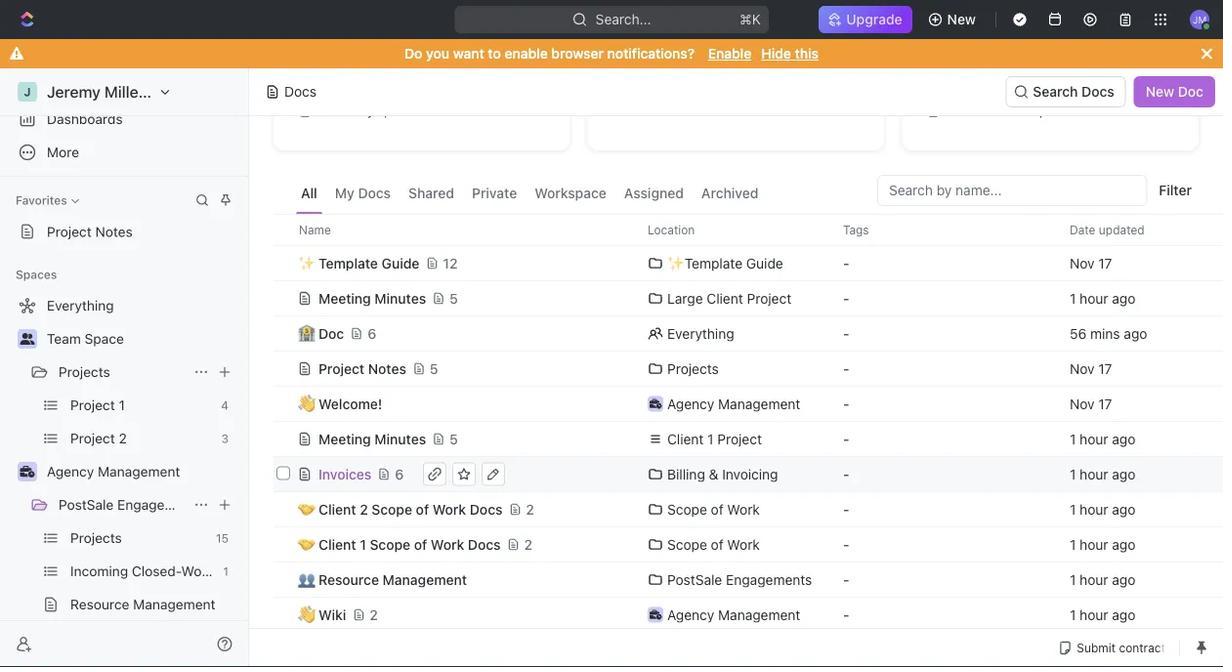 Task type: locate. For each thing, give the bounding box(es) containing it.
5 down 12 at the left of the page
[[450, 290, 458, 306]]

1 horizontal spatial everything
[[667, 325, 735, 342]]

resource management
[[319, 572, 467, 588], [70, 597, 216, 613]]

cell for row containing doc
[[1215, 316, 1224, 351]]

1 vertical spatial new
[[1146, 84, 1175, 100]]

7 - from the top
[[843, 466, 850, 482]]

0 vertical spatial notes
[[95, 224, 133, 240]]

2 scope of work from the top
[[667, 537, 760, 553]]

6 for doc
[[368, 325, 376, 342]]

1 horizontal spatial in doc
[[1120, 102, 1160, 118]]

engagements
[[117, 497, 204, 513], [726, 572, 812, 588]]

search...
[[596, 11, 651, 27]]

0 horizontal spatial notes
[[95, 224, 133, 240]]

projects
[[667, 361, 719, 377], [59, 364, 110, 380], [70, 530, 122, 546]]

upgrade link
[[819, 6, 912, 33]]

4 row from the top
[[273, 314, 1224, 353]]

management for resource management button
[[383, 572, 467, 588]]

12 row from the top
[[273, 596, 1224, 635]]

meeting down "template guide"
[[319, 290, 371, 306]]

1 vertical spatial engagements
[[726, 572, 812, 588]]

agency
[[667, 396, 715, 412], [47, 464, 94, 480], [667, 607, 715, 623]]

doc right 2021
[[451, 102, 477, 118]]

8 row from the top
[[273, 455, 1224, 494]]

tree
[[8, 290, 248, 667]]

in
[[437, 102, 448, 118], [1120, 102, 1131, 118]]

everything down large
[[667, 325, 735, 342]]

in right 2021
[[437, 102, 448, 118]]

template up large client project
[[685, 255, 743, 271]]

0 horizontal spatial template
[[319, 255, 378, 271]]

meeting minutes down "template guide"
[[319, 290, 426, 306]]

11 cell from the top
[[1215, 597, 1224, 632]]

0 horizontal spatial in
[[437, 102, 448, 118]]

1 row from the top
[[273, 214, 1224, 246]]

1 vertical spatial scope of work
[[667, 537, 760, 553]]

in left new doc button at top right
[[1120, 102, 1131, 118]]

0 vertical spatial postsale
[[59, 497, 114, 513]]

8 cell from the top
[[1215, 492, 1224, 527]]

0 vertical spatial agency
[[667, 396, 715, 412]]

5 hour from the top
[[1080, 537, 1109, 553]]

3 - from the top
[[843, 325, 850, 342]]

0 horizontal spatial resource management
[[70, 597, 216, 613]]

projects link down postsale engagements link
[[70, 523, 208, 554]]

1 horizontal spatial &
[[1011, 102, 1021, 118]]

4 cell from the top
[[1215, 351, 1224, 386]]

- for row containing project notes cell
[[843, 361, 850, 377]]

0 vertical spatial 17
[[1099, 255, 1113, 271]]

workspace
[[161, 83, 242, 101], [535, 185, 607, 201]]

meeting
[[319, 290, 371, 306], [319, 431, 371, 447]]

2 nov from the top
[[1070, 361, 1095, 377]]

1 minutes from the top
[[375, 290, 426, 306]]

guide left 12 at the left of the page
[[382, 255, 420, 271]]

cell for row containing client 1 scope of work docs
[[1215, 527, 1224, 562]]

0 vertical spatial engagements
[[117, 497, 204, 513]]

guide up large client project
[[746, 255, 784, 271]]

3 cell from the top
[[1215, 316, 1224, 351]]

cell for row containing welcome!
[[1215, 386, 1224, 421]]

2 for client 1 scope of work docs
[[524, 537, 533, 553]]

team space
[[47, 331, 124, 347]]

tab list containing all
[[296, 175, 764, 214]]

1:1
[[953, 102, 969, 118]]

2 row from the top
[[273, 244, 1224, 283]]

6
[[368, 325, 376, 342], [395, 466, 404, 482]]

everything inside row
[[667, 325, 735, 342]]

1 horizontal spatial resource
[[319, 572, 379, 588]]

client 2 scope of work docs
[[319, 501, 503, 517]]

doc down new doc
[[1135, 102, 1160, 118]]

0 vertical spatial minutes
[[375, 290, 426, 306]]

1 vertical spatial notes
[[368, 361, 406, 377]]

⌘k
[[740, 11, 761, 27]]

0 horizontal spatial resource
[[70, 597, 129, 613]]

5 cell from the top
[[1215, 386, 1224, 421]]

2 vertical spatial 17
[[1099, 396, 1113, 412]]

1 in doc from the left
[[437, 102, 477, 118]]

meeting minutes
[[319, 290, 426, 306], [319, 431, 426, 447]]

in doc down new doc
[[1120, 102, 1160, 118]]

&
[[1011, 102, 1021, 118], [709, 466, 719, 482]]

row
[[273, 214, 1224, 246], [273, 244, 1224, 283], [273, 279, 1224, 318], [273, 314, 1224, 353], [273, 349, 1224, 388], [273, 386, 1224, 422], [273, 420, 1224, 459], [273, 455, 1224, 494], [273, 490, 1224, 529], [273, 525, 1224, 564], [273, 562, 1224, 598], [273, 596, 1224, 635]]

new right upgrade
[[948, 11, 976, 27]]

minutes for large client project
[[375, 290, 426, 306]]

welcome!
[[319, 396, 382, 412]]

meeting minutes for client
[[319, 431, 426, 447]]

1
[[1070, 290, 1076, 306], [119, 397, 125, 413], [708, 431, 714, 447], [1070, 431, 1076, 447], [1070, 466, 1076, 482], [1070, 501, 1076, 517], [360, 537, 366, 553], [1070, 537, 1076, 553], [223, 565, 229, 579], [1070, 572, 1076, 588], [1070, 607, 1076, 623]]

1 horizontal spatial template
[[685, 255, 743, 271]]

nov for template
[[1070, 255, 1095, 271]]

tree containing everything
[[8, 290, 248, 667]]

0 vertical spatial resource management
[[319, 572, 467, 588]]

dashboards link
[[8, 104, 240, 135]]

resource
[[319, 572, 379, 588], [70, 597, 129, 613]]

notifications?
[[608, 45, 695, 62]]

project notes inside sidebar navigation
[[47, 224, 133, 240]]

ago
[[1112, 290, 1136, 306], [1124, 325, 1148, 342], [1112, 431, 1136, 447], [1112, 466, 1136, 482], [1112, 501, 1136, 517], [1112, 537, 1136, 553], [1112, 572, 1136, 588], [1112, 607, 1136, 623]]

new for new doc
[[1146, 84, 1175, 100]]

1 vertical spatial minutes
[[375, 431, 426, 447]]

everything inside tree
[[47, 298, 114, 314]]

workspace right private at top
[[535, 185, 607, 201]]

jeremy miller's workspace
[[47, 83, 242, 101]]

guide
[[382, 255, 420, 271], [746, 255, 784, 271]]

ago for cell corresponding to row containing invoices
[[1112, 466, 1136, 482]]

in doc for january 7, 2021
[[437, 102, 477, 118]]

notes
[[95, 224, 133, 240], [368, 361, 406, 377]]

0 vertical spatial everything
[[47, 298, 114, 314]]

agency management
[[667, 396, 801, 412], [47, 464, 180, 480], [667, 607, 801, 623]]

meeting minutes down welcome!
[[319, 431, 426, 447]]

& right roles
[[1011, 102, 1021, 118]]

resource management down closed-
[[70, 597, 216, 613]]

resource management inside button
[[319, 572, 467, 588]]

5 1 hour ago from the top
[[1070, 537, 1136, 553]]

sidebar navigation
[[0, 68, 253, 667]]

1 horizontal spatial new
[[1146, 84, 1175, 100]]

- for cell related to row containing welcome!
[[843, 396, 850, 412]]

3 nov 17 from the top
[[1070, 396, 1113, 412]]

0 horizontal spatial postsale engagements
[[59, 497, 204, 513]]

new inside 'button'
[[948, 11, 976, 27]]

1:1 roles & expectations
[[953, 102, 1106, 118]]

upgrade
[[847, 11, 903, 27]]

client
[[707, 290, 743, 306], [667, 431, 704, 447], [319, 501, 356, 517], [319, 537, 356, 553]]

0 vertical spatial meeting
[[319, 290, 371, 306]]

1 horizontal spatial 6
[[395, 466, 404, 482]]

postsale engagements
[[59, 497, 204, 513], [667, 572, 812, 588]]

in doc right 2021
[[437, 102, 477, 118]]

1 business time image from the top
[[650, 399, 662, 409]]

1 vertical spatial resource management
[[70, 597, 216, 613]]

date
[[1070, 223, 1096, 237]]

10 - from the top
[[843, 572, 850, 588]]

6 up client 2 scope of work docs
[[395, 466, 404, 482]]

postsale engagements inside tree
[[59, 497, 204, 513]]

roles
[[973, 102, 1008, 118]]

project up invoicing
[[718, 431, 762, 447]]

2 17 from the top
[[1099, 361, 1113, 377]]

2 vertical spatial agency management
[[667, 607, 801, 623]]

2 business time image from the top
[[650, 610, 662, 620]]

7 cell from the top
[[1215, 456, 1224, 492]]

in doc for 1:1 roles & expectations
[[1120, 102, 1160, 118]]

0 vertical spatial workspace
[[161, 83, 242, 101]]

row containing doc
[[273, 314, 1224, 353]]

1 horizontal spatial postsale engagements
[[667, 572, 812, 588]]

1 horizontal spatial engagements
[[726, 572, 812, 588]]

1 nov 17 from the top
[[1070, 255, 1113, 271]]

1 vertical spatial 6
[[395, 466, 404, 482]]

management inside button
[[383, 572, 467, 588]]

6 - from the top
[[843, 431, 850, 447]]

1 horizontal spatial notes
[[368, 361, 406, 377]]

2 vertical spatial nov
[[1070, 396, 1095, 412]]

5 up welcome! button
[[430, 361, 438, 377]]

row containing project notes
[[273, 349, 1224, 388]]

minutes
[[375, 290, 426, 306], [375, 431, 426, 447]]

template down name on the top of page
[[319, 255, 378, 271]]

2 template from the left
[[685, 255, 743, 271]]

2 in from the left
[[1120, 102, 1131, 118]]

0 vertical spatial meeting minutes
[[319, 290, 426, 306]]

1 vertical spatial &
[[709, 466, 719, 482]]

table
[[273, 214, 1224, 667]]

0 vertical spatial 6
[[368, 325, 376, 342]]

private button
[[467, 175, 522, 214]]

notes up everything link
[[95, 224, 133, 240]]

notes inside sidebar navigation
[[95, 224, 133, 240]]

do you want to enable browser notifications? enable hide this
[[405, 45, 819, 62]]

ago for cell related to row containing wiki
[[1112, 607, 1136, 623]]

-
[[843, 255, 850, 271], [843, 290, 850, 306], [843, 325, 850, 342], [843, 361, 850, 377], [843, 396, 850, 412], [843, 431, 850, 447], [843, 466, 850, 482], [843, 501, 850, 517], [843, 537, 850, 553], [843, 572, 850, 588], [843, 607, 850, 623]]

& right the billing
[[709, 466, 719, 482]]

shared button
[[404, 175, 459, 214]]

docs
[[284, 84, 317, 100], [1082, 84, 1115, 100], [358, 185, 391, 201], [470, 501, 503, 517], [468, 537, 501, 553]]

17 for management
[[1099, 396, 1113, 412]]

closed-
[[132, 563, 181, 580]]

nov 17 for management
[[1070, 396, 1113, 412]]

1 vertical spatial business time image
[[650, 610, 662, 620]]

1 cell from the top
[[1215, 245, 1224, 280]]

miller's
[[104, 83, 157, 101]]

1 meeting from the top
[[319, 290, 371, 306]]

new inside button
[[1146, 84, 1175, 100]]

cell
[[1215, 245, 1224, 280], [1215, 280, 1224, 316], [1215, 316, 1224, 351], [1215, 351, 1224, 386], [1215, 386, 1224, 421], [1215, 421, 1224, 456], [1215, 456, 1224, 492], [1215, 492, 1224, 527], [1215, 527, 1224, 562], [1215, 562, 1224, 597], [1215, 597, 1224, 632]]

management for agency management link
[[98, 464, 180, 480]]

0 vertical spatial postsale engagements
[[59, 497, 204, 513]]

j
[[24, 85, 31, 99]]

doc down jm dropdown button
[[1178, 84, 1204, 100]]

1 horizontal spatial postsale
[[667, 572, 723, 588]]

8 - from the top
[[843, 501, 850, 517]]

postsale
[[59, 497, 114, 513], [667, 572, 723, 588]]

tab list
[[296, 175, 764, 214]]

3 nov from the top
[[1070, 396, 1095, 412]]

cell for row containing client 2 scope of work docs
[[1215, 492, 1224, 527]]

0 horizontal spatial guide
[[382, 255, 420, 271]]

private
[[472, 185, 517, 201]]

1 vertical spatial project notes
[[319, 361, 406, 377]]

everything up "team space"
[[47, 298, 114, 314]]

5 row from the top
[[273, 349, 1224, 388]]

- for row containing client 2 scope of work docs cell
[[843, 501, 850, 517]]

1 vertical spatial meeting minutes
[[319, 431, 426, 447]]

expectations
[[1025, 102, 1106, 118]]

9 - from the top
[[843, 537, 850, 553]]

workspace inside sidebar navigation
[[161, 83, 242, 101]]

0 vertical spatial nov 17
[[1070, 255, 1113, 271]]

everything
[[47, 298, 114, 314], [667, 325, 735, 342]]

business time image for 1 hour ago
[[650, 610, 662, 620]]

ago for row containing doc's cell
[[1124, 325, 1148, 342]]

4 - from the top
[[843, 361, 850, 377]]

resource down "incoming"
[[70, 597, 129, 613]]

project notes up welcome!
[[319, 361, 406, 377]]

1 meeting minutes from the top
[[319, 290, 426, 306]]

0 vertical spatial nov
[[1070, 255, 1095, 271]]

4 hour from the top
[[1080, 501, 1109, 517]]

scope
[[372, 501, 412, 517], [667, 501, 707, 517], [370, 537, 411, 553], [667, 537, 707, 553]]

9 cell from the top
[[1215, 527, 1224, 562]]

1 17 from the top
[[1099, 255, 1113, 271]]

new
[[948, 11, 976, 27], [1146, 84, 1175, 100]]

1 vertical spatial workspace
[[535, 185, 607, 201]]

2 in doc from the left
[[1120, 102, 1160, 118]]

6 hour from the top
[[1080, 572, 1109, 588]]

10 cell from the top
[[1215, 562, 1224, 597]]

1 vertical spatial 5
[[430, 361, 438, 377]]

resource up wiki
[[319, 572, 379, 588]]

engagements inside postsale engagements link
[[117, 497, 204, 513]]

0 horizontal spatial &
[[709, 466, 719, 482]]

12
[[443, 255, 458, 271]]

2021
[[392, 102, 423, 118]]

0 horizontal spatial new
[[948, 11, 976, 27]]

2 - from the top
[[843, 290, 850, 306]]

meeting up invoices
[[319, 431, 371, 447]]

ago for cell associated with row containing resource management
[[1112, 572, 1136, 588]]

0 vertical spatial scope of work
[[667, 501, 760, 517]]

3 row from the top
[[273, 279, 1224, 318]]

new right search docs
[[1146, 84, 1175, 100]]

5 - from the top
[[843, 396, 850, 412]]

1 vertical spatial 17
[[1099, 361, 1113, 377]]

2 cell from the top
[[1215, 280, 1224, 316]]

17 for template
[[1099, 255, 1113, 271]]

my docs button
[[330, 175, 396, 214]]

2 for wiki
[[370, 607, 378, 623]]

0 horizontal spatial workspace
[[161, 83, 242, 101]]

business time image
[[650, 399, 662, 409], [650, 610, 662, 620]]

1 vertical spatial nov
[[1070, 361, 1095, 377]]

0 vertical spatial resource
[[319, 572, 379, 588]]

hour
[[1080, 290, 1109, 306], [1080, 431, 1109, 447], [1080, 466, 1109, 482], [1080, 501, 1109, 517], [1080, 537, 1109, 553], [1080, 572, 1109, 588], [1080, 607, 1109, 623]]

0 horizontal spatial 6
[[368, 325, 376, 342]]

2
[[119, 430, 127, 447], [360, 501, 368, 517], [526, 501, 535, 517], [524, 537, 533, 553], [370, 607, 378, 623]]

0 horizontal spatial everything
[[47, 298, 114, 314]]

1 in from the left
[[437, 102, 448, 118]]

1 horizontal spatial project notes
[[319, 361, 406, 377]]

10 row from the top
[[273, 525, 1224, 564]]

1 guide from the left
[[382, 255, 420, 271]]

0 vertical spatial business time image
[[650, 399, 662, 409]]

work
[[433, 501, 466, 517], [728, 501, 760, 517], [431, 537, 464, 553], [728, 537, 760, 553]]

1 template from the left
[[319, 255, 378, 271]]

cell for row containing project notes
[[1215, 351, 1224, 386]]

1 - from the top
[[843, 255, 850, 271]]

resource inside button
[[319, 572, 379, 588]]

0 horizontal spatial in doc
[[437, 102, 477, 118]]

1 vertical spatial agency
[[47, 464, 94, 480]]

projects link down space
[[59, 357, 186, 388]]

1 vertical spatial resource
[[70, 597, 129, 613]]

3 17 from the top
[[1099, 396, 1113, 412]]

2 meeting minutes from the top
[[319, 431, 426, 447]]

cell for 6th row from the bottom of the "table" containing template guide
[[1215, 421, 1224, 456]]

large
[[667, 290, 703, 306]]

ago for cell for tenth row from the bottom of the "table" containing template guide
[[1112, 290, 1136, 306]]

0 horizontal spatial postsale
[[59, 497, 114, 513]]

resource management down "client 1 scope of work docs"
[[319, 572, 467, 588]]

favorites
[[16, 194, 67, 207]]

2 vertical spatial nov 17
[[1070, 396, 1113, 412]]

- for cell related to row containing client 1 scope of work docs
[[843, 537, 850, 553]]

row containing client 1 scope of work docs
[[273, 525, 1224, 564]]

project notes down 'favorites' 'button'
[[47, 224, 133, 240]]

user group image
[[20, 333, 35, 345]]

doc up welcome!
[[319, 325, 344, 342]]

56 mins ago
[[1070, 325, 1148, 342]]

6 row from the top
[[273, 386, 1224, 422]]

1 horizontal spatial guide
[[746, 255, 784, 271]]

postsale inside sidebar navigation
[[59, 497, 114, 513]]

2 vertical spatial 5
[[450, 431, 458, 447]]

1 vertical spatial nov 17
[[1070, 361, 1113, 377]]

9 row from the top
[[273, 490, 1224, 529]]

resource management inside tree
[[70, 597, 216, 613]]

project 1
[[70, 397, 125, 413]]

scope of work for client 2 scope of work docs
[[667, 501, 760, 517]]

minutes down welcome!
[[375, 431, 426, 447]]

client up the billing
[[667, 431, 704, 447]]

client down invoices
[[319, 501, 356, 517]]

5
[[450, 290, 458, 306], [430, 361, 438, 377], [450, 431, 458, 447]]

row containing name
[[273, 214, 1224, 246]]

cell for tenth row from the bottom of the "table" containing template guide
[[1215, 280, 1224, 316]]

0 vertical spatial new
[[948, 11, 976, 27]]

2 hour from the top
[[1080, 431, 1109, 447]]

scope of work for client 1 scope of work docs
[[667, 537, 760, 553]]

0 horizontal spatial engagements
[[117, 497, 204, 513]]

1 vertical spatial agency management
[[47, 464, 180, 480]]

0 vertical spatial agency management
[[667, 396, 801, 412]]

& inside row
[[709, 466, 719, 482]]

6 cell from the top
[[1215, 421, 1224, 456]]

new button
[[920, 4, 988, 35]]

1 vertical spatial postsale engagements
[[667, 572, 812, 588]]

minutes down "template guide"
[[375, 290, 426, 306]]

resource management for resource management button
[[319, 572, 467, 588]]

client 1 project
[[667, 431, 762, 447]]

✨ template guide
[[667, 255, 784, 271]]

0 horizontal spatial project notes
[[47, 224, 133, 240]]

client up wiki
[[319, 537, 356, 553]]

ago for row containing client 2 scope of work docs cell
[[1112, 501, 1136, 517]]

1 horizontal spatial resource management
[[319, 572, 467, 588]]

project notes link
[[8, 216, 240, 247]]

welcome! button
[[297, 387, 624, 422]]

1 horizontal spatial workspace
[[535, 185, 607, 201]]

mins
[[1091, 325, 1121, 342]]

17
[[1099, 255, 1113, 271], [1099, 361, 1113, 377], [1099, 396, 1113, 412]]

2 meeting from the top
[[319, 431, 371, 447]]

2 1 hour ago from the top
[[1070, 431, 1136, 447]]

billing & invoicing
[[667, 466, 778, 482]]

11 - from the top
[[843, 607, 850, 623]]

project down the ✨ template guide
[[747, 290, 792, 306]]

1 vertical spatial everything
[[667, 325, 735, 342]]

2 minutes from the top
[[375, 431, 426, 447]]

row containing invoices
[[273, 455, 1224, 494]]

agency management for nov
[[667, 396, 801, 412]]

scope of work
[[667, 501, 760, 517], [667, 537, 760, 553]]

2 vertical spatial agency
[[667, 607, 715, 623]]

agency management link
[[47, 456, 237, 488]]

6 down "template guide"
[[368, 325, 376, 342]]

new doc
[[1146, 84, 1204, 100]]

1 vertical spatial meeting
[[319, 431, 371, 447]]

resource inside tree
[[70, 597, 129, 613]]

0 vertical spatial 5
[[450, 290, 458, 306]]

postsale engagements inside row
[[667, 572, 812, 588]]

incoming closed-won deals link
[[70, 556, 248, 587]]

1 horizontal spatial in
[[1120, 102, 1131, 118]]

- for cell for tenth row from the bottom of the "table" containing template guide
[[843, 290, 850, 306]]

business time image for nov 17
[[650, 399, 662, 409]]

5 for client
[[450, 431, 458, 447]]

workspace right miller's
[[161, 83, 242, 101]]

cell for row containing invoices
[[1215, 456, 1224, 492]]

1 scope of work from the top
[[667, 501, 760, 517]]

notes up welcome!
[[368, 361, 406, 377]]

row containing wiki
[[273, 596, 1224, 635]]

1 nov from the top
[[1070, 255, 1095, 271]]

- for cell related to row containing wiki
[[843, 607, 850, 623]]

11 row from the top
[[273, 562, 1224, 598]]

project down project 1
[[70, 430, 115, 447]]

0 vertical spatial project notes
[[47, 224, 133, 240]]

in for 1:1 roles & expectations
[[1120, 102, 1131, 118]]

5 down welcome! button
[[450, 431, 458, 447]]



Task type: vqa. For each thing, say whether or not it's contained in the screenshot.


Task type: describe. For each thing, give the bounding box(es) containing it.
in for january 7, 2021
[[437, 102, 448, 118]]

- for row containing doc's cell
[[843, 325, 850, 342]]

business time image
[[20, 466, 35, 478]]

1 vertical spatial postsale
[[667, 572, 723, 588]]

archived button
[[697, 175, 764, 214]]

client 1 scope of work docs
[[319, 537, 501, 553]]

4
[[221, 399, 229, 412]]

row containing client 2 scope of work docs
[[273, 490, 1224, 529]]

incoming closed-won deals
[[70, 563, 248, 580]]

resource for the resource management link
[[70, 597, 129, 613]]

56
[[1070, 325, 1087, 342]]

wiki
[[319, 607, 346, 623]]

ago for cell associated with 6th row from the bottom of the "table" containing template guide
[[1112, 431, 1136, 447]]

management for the resource management link
[[133, 597, 216, 613]]

hide
[[762, 45, 792, 62]]

favorites button
[[8, 189, 87, 212]]

row containing template guide
[[273, 244, 1224, 283]]

6 1 hour ago from the top
[[1070, 572, 1136, 588]]

updated
[[1099, 223, 1145, 237]]

meeting for client 1 project
[[319, 431, 371, 447]]

- for cell associated with 6th row from the bottom of the "table" containing template guide
[[843, 431, 850, 447]]

3 1 hour ago from the top
[[1070, 466, 1136, 482]]

projects down large
[[667, 361, 719, 377]]

1 hour from the top
[[1080, 290, 1109, 306]]

invoicing
[[722, 466, 778, 482]]

5 for large
[[450, 290, 458, 306]]

to
[[488, 45, 501, 62]]

engagements inside row
[[726, 572, 812, 588]]

large client project
[[667, 290, 792, 306]]

agency management for 1
[[667, 607, 801, 623]]

0 vertical spatial projects link
[[59, 357, 186, 388]]

january 7, 2021
[[324, 102, 423, 118]]

3 hour from the top
[[1080, 466, 1109, 482]]

incoming
[[70, 563, 128, 580]]

jeremy miller's workspace, , element
[[18, 82, 37, 102]]

date updated
[[1070, 223, 1145, 237]]

- for cell corresponding to row containing invoices
[[843, 466, 850, 482]]

browser
[[552, 45, 604, 62]]

search docs
[[1033, 84, 1115, 100]]

my
[[335, 185, 355, 201]]

new for new
[[948, 11, 976, 27]]

resource management for the resource management link
[[70, 597, 216, 613]]

my docs
[[335, 185, 391, 201]]

- for cell associated with row containing resource management
[[843, 572, 850, 588]]

tags
[[843, 223, 869, 237]]

cell for row containing resource management
[[1215, 562, 1224, 597]]

6 for invoices
[[395, 466, 404, 482]]

dashboards
[[47, 111, 123, 127]]

all button
[[296, 175, 322, 214]]

row containing welcome!
[[273, 386, 1224, 422]]

search
[[1033, 84, 1078, 100]]

project up project 2
[[70, 397, 115, 413]]

agency for nov 17
[[667, 396, 715, 412]]

do
[[405, 45, 423, 62]]

agency management inside tree
[[47, 464, 180, 480]]

january
[[324, 102, 375, 118]]

✨
[[667, 255, 681, 271]]

resource management link
[[70, 589, 237, 621]]

spaces
[[16, 268, 57, 281]]

meeting for large client project
[[319, 290, 371, 306]]

search docs button
[[1006, 76, 1127, 108]]

jm button
[[1184, 4, 1216, 35]]

notes inside row
[[368, 361, 406, 377]]

2 nov 17 from the top
[[1070, 361, 1113, 377]]

7 row from the top
[[273, 420, 1224, 459]]

filter button
[[1152, 175, 1200, 206]]

client for client 1 project
[[667, 431, 704, 447]]

project 2 link
[[70, 423, 214, 454]]

shared
[[409, 185, 454, 201]]

more button
[[8, 137, 240, 168]]

this
[[795, 45, 819, 62]]

Search by name... text field
[[889, 176, 1136, 205]]

doc inside new doc button
[[1178, 84, 1204, 100]]

enable
[[505, 45, 548, 62]]

2 for client 2 scope of work docs
[[526, 501, 535, 517]]

agency for 1 hour ago
[[667, 607, 715, 623]]

tree inside sidebar navigation
[[8, 290, 248, 667]]

4 1 hour ago from the top
[[1070, 501, 1136, 517]]

space
[[85, 331, 124, 347]]

client for client 1 scope of work docs
[[319, 537, 356, 553]]

billing
[[667, 466, 705, 482]]

new doc button
[[1134, 76, 1216, 108]]

client for client 2 scope of work docs
[[319, 501, 356, 517]]

invoices
[[319, 466, 372, 482]]

archived
[[702, 185, 759, 201]]

2 inside sidebar navigation
[[119, 430, 127, 447]]

name
[[299, 223, 331, 237]]

agency inside tree
[[47, 464, 94, 480]]

project 1 link
[[70, 390, 213, 421]]

minutes for client 1 project
[[375, 431, 426, 447]]

postsale engagements link
[[59, 490, 204, 521]]

projects down "team space"
[[59, 364, 110, 380]]

project down 'favorites' 'button'
[[47, 224, 92, 240]]

1 1 hour ago from the top
[[1070, 290, 1136, 306]]

cell for row containing template guide
[[1215, 245, 1224, 280]]

filter button
[[1152, 175, 1200, 206]]

table containing template guide
[[273, 214, 1224, 667]]

3
[[221, 432, 229, 446]]

row containing resource management
[[273, 562, 1224, 598]]

- for cell associated with row containing template guide
[[843, 255, 850, 271]]

assigned
[[624, 185, 684, 201]]

nov 17 for template
[[1070, 255, 1113, 271]]

7 hour from the top
[[1080, 607, 1109, 623]]

15
[[216, 532, 229, 545]]

meeting minutes for large
[[319, 290, 426, 306]]

resource for resource management button
[[319, 572, 379, 588]]

location
[[648, 223, 695, 237]]

1 vertical spatial projects link
[[70, 523, 208, 554]]

7,
[[378, 102, 388, 118]]

workspace inside button
[[535, 185, 607, 201]]

2 guide from the left
[[746, 255, 784, 271]]

ago for cell related to row containing client 1 scope of work docs
[[1112, 537, 1136, 553]]

won
[[181, 563, 210, 580]]

date updated button
[[1058, 215, 1157, 245]]

you
[[426, 45, 450, 62]]

want
[[453, 45, 485, 62]]

enable
[[708, 45, 752, 62]]

projects up "incoming"
[[70, 530, 122, 546]]

filter
[[1159, 182, 1192, 198]]

project 2
[[70, 430, 127, 447]]

all
[[301, 185, 317, 201]]

jm
[[1193, 13, 1207, 25]]

deals
[[213, 563, 248, 580]]

team space link
[[47, 323, 237, 355]]

assigned button
[[619, 175, 689, 214]]

cell for row containing wiki
[[1215, 597, 1224, 632]]

client down the ✨ template guide
[[707, 290, 743, 306]]

project up welcome!
[[319, 361, 365, 377]]

7 1 hour ago from the top
[[1070, 607, 1136, 623]]

doc inside row
[[319, 325, 344, 342]]

nov for management
[[1070, 396, 1095, 412]]

workspace button
[[530, 175, 612, 214]]

team
[[47, 331, 81, 347]]

everything link
[[8, 290, 237, 322]]

more
[[47, 144, 79, 160]]

template guide
[[319, 255, 420, 271]]

0 vertical spatial &
[[1011, 102, 1021, 118]]



